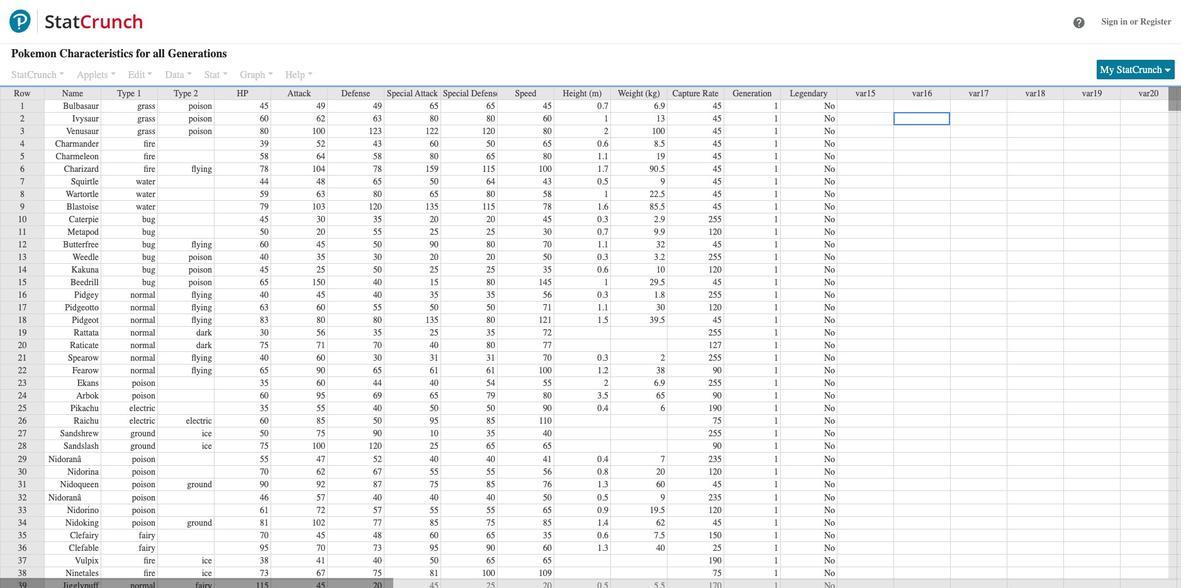 Task type: describe. For each thing, give the bounding box(es) containing it.
no for metapod
[[825, 227, 836, 237]]

0 horizontal spatial 61
[[260, 505, 269, 516]]

56 for 55
[[543, 467, 552, 477]]

0.3 for 50
[[598, 252, 609, 263]]

var18
[[1026, 88, 1046, 99]]

0 vertical spatial 73
[[373, 543, 382, 554]]

bug for metapod
[[142, 227, 156, 237]]

2 up "1.7"
[[605, 126, 609, 137]]

1 for butterfree
[[775, 239, 779, 250]]

vulpix
[[75, 555, 99, 566]]

1 horizontal spatial 48
[[373, 530, 382, 541]]

122
[[426, 126, 439, 137]]

12
[[18, 239, 27, 250]]

dark for 75
[[197, 340, 212, 351]]

5
[[20, 151, 25, 162]]

flying for spearow
[[192, 353, 212, 363]]

100 up 104
[[312, 126, 326, 137]]

2 horizontal spatial 58
[[543, 189, 552, 200]]

19.5
[[650, 505, 666, 516]]

0.3 for 45
[[598, 214, 609, 225]]

0 vertical spatial 19
[[657, 151, 666, 162]]

grass for bulbasaur
[[137, 101, 156, 111]]

123
[[369, 126, 382, 137]]

54
[[487, 378, 496, 389]]

235 for 9
[[709, 492, 722, 503]]

wartortle
[[66, 189, 99, 200]]

no for ekans
[[825, 378, 836, 389]]

2.9
[[655, 214, 666, 225]]

sign in or register link
[[1102, 0, 1173, 43]]

0 horizontal spatial 78
[[260, 164, 269, 174]]

0.7 for 30
[[598, 227, 609, 237]]

type 2
[[174, 88, 198, 99]]

flying for charizard
[[192, 164, 212, 174]]

capture
[[673, 88, 701, 99]]

(m)
[[590, 88, 602, 99]]

0 horizontal spatial 77
[[373, 518, 382, 528]]

name
[[62, 88, 83, 99]]

1 horizontal spatial 13
[[657, 113, 666, 124]]

1 for blastoise
[[775, 202, 779, 212]]

no for caterpie
[[825, 214, 836, 225]]

1 for raichu
[[775, 416, 779, 426]]

29.5
[[650, 277, 666, 288]]

bug for kakuna
[[142, 264, 156, 275]]

capture rate
[[673, 88, 719, 99]]

0 horizontal spatial 57
[[317, 492, 326, 503]]

0 vertical spatial 43
[[373, 139, 382, 149]]

grass for ivysaur
[[137, 113, 156, 124]]

no for kakuna
[[825, 264, 836, 275]]

100 left 109
[[482, 568, 496, 579]]

1 vertical spatial 19
[[18, 327, 27, 338]]

9 for 57
[[661, 492, 666, 503]]

ivysaur
[[72, 113, 99, 124]]

3.5
[[598, 390, 609, 401]]

102
[[312, 518, 326, 528]]

1 horizontal spatial 72
[[543, 327, 552, 338]]

no for squirtle
[[825, 176, 836, 187]]

27
[[18, 428, 27, 439]]

1 for spearow
[[775, 353, 779, 363]]

no for nidorino
[[825, 505, 836, 516]]

no for raticate
[[825, 340, 836, 351]]

no for spearow
[[825, 353, 836, 363]]

my
[[1101, 64, 1115, 76]]

18
[[18, 315, 27, 326]]

8.5
[[655, 139, 666, 149]]

charmeleon
[[56, 151, 99, 162]]

menu bar inside the statcrunch top level menu menu bar
[[0, 63, 378, 84]]

29
[[18, 454, 27, 464]]

0 horizontal spatial 150
[[312, 277, 326, 288]]

1 horizontal spatial 32
[[657, 239, 666, 250]]

1 for ekans
[[775, 378, 779, 389]]

255 for 2
[[709, 353, 722, 363]]

1 for bulbasaur
[[775, 101, 779, 111]]

metapod
[[68, 227, 99, 237]]

0 horizontal spatial 41
[[317, 555, 326, 566]]

1.6
[[598, 202, 609, 212]]

0 horizontal spatial 71
[[317, 340, 326, 351]]

1 for raticate
[[775, 340, 779, 351]]

1 for vulpix
[[775, 555, 779, 566]]

type for type 1
[[117, 88, 135, 99]]

1.1 for 71
[[598, 302, 609, 313]]

0 horizontal spatial 32
[[18, 492, 27, 503]]

1 vertical spatial 9
[[20, 202, 25, 212]]

23
[[18, 378, 27, 389]]

1 horizontal spatial 10
[[430, 428, 439, 439]]

1 for arbok
[[775, 390, 779, 401]]

1 vertical spatial 56
[[317, 327, 326, 338]]

7 255 from the top
[[709, 428, 722, 439]]

2 up 3.5
[[605, 378, 609, 389]]

ice for 50
[[202, 428, 212, 439]]

1 for fearow
[[775, 365, 779, 376]]

charmander
[[55, 139, 99, 149]]

nidorino
[[67, 505, 99, 516]]

nidoqueen
[[60, 479, 99, 490]]

47
[[317, 454, 326, 464]]

9.9
[[655, 227, 666, 237]]

no for vulpix
[[825, 555, 836, 566]]

no for pidgeotto
[[825, 302, 836, 313]]

92
[[317, 479, 326, 490]]

weight
[[618, 88, 644, 99]]

no for nidoqueen
[[825, 479, 836, 490]]

1 horizontal spatial 64
[[487, 176, 496, 187]]

0 vertical spatial 10
[[18, 214, 27, 225]]

100 down 121 at the bottom left
[[539, 365, 552, 376]]

fearow
[[72, 365, 99, 376]]

bulbasaur
[[63, 101, 99, 111]]

2 horizontal spatial 10
[[657, 264, 666, 275]]

no for sandslash
[[825, 441, 836, 452]]

blastoise
[[67, 202, 99, 212]]

121
[[539, 315, 552, 326]]

1 for sandshrew
[[775, 428, 779, 439]]

height
[[563, 88, 587, 99]]

1 vertical spatial 43
[[543, 176, 552, 187]]

normal for spearow
[[131, 353, 156, 363]]

sign in or register
[[1102, 16, 1173, 27]]

height (m)
[[563, 88, 602, 99]]

0 vertical spatial 77
[[543, 340, 552, 351]]

1 for ninetales
[[775, 568, 779, 579]]

generation
[[733, 88, 772, 99]]

1 horizontal spatial 57
[[373, 505, 382, 516]]

weedle
[[73, 252, 99, 263]]

0 vertical spatial 64
[[317, 151, 326, 162]]

flying for fearow
[[192, 365, 212, 376]]

2 horizontal spatial 78
[[543, 202, 552, 212]]

statcrunch
[[1118, 64, 1163, 76]]

var17
[[969, 88, 990, 99]]

70 up 69 at the left bottom of the page
[[373, 340, 382, 351]]

100 left "1.7"
[[539, 164, 552, 174]]

0 horizontal spatial 7
[[20, 176, 25, 187]]

1 horizontal spatial 44
[[373, 378, 382, 389]]

1 horizontal spatial 31
[[430, 353, 439, 363]]

row
[[14, 88, 31, 99]]

1.5
[[598, 315, 609, 326]]

raichu
[[74, 416, 99, 426]]

pidgeotto
[[65, 302, 99, 313]]

Empty cell, var16, row 2 text field
[[894, 112, 951, 125]]

1 vertical spatial 150
[[709, 530, 722, 541]]

2 left hp
[[194, 88, 198, 99]]

no for pidgey
[[825, 290, 836, 300]]

no for clefable
[[825, 543, 836, 554]]

0 vertical spatial 79
[[260, 202, 269, 212]]

190 for 90
[[709, 403, 722, 414]]

type for type 2
[[174, 88, 192, 99]]

0.3 for 56
[[598, 290, 609, 300]]

(kg)
[[646, 88, 661, 99]]

no for charizard
[[825, 164, 836, 174]]

1 horizontal spatial 38
[[260, 555, 269, 566]]

no for pidgeot
[[825, 315, 836, 326]]

1 horizontal spatial 41
[[543, 454, 552, 464]]

0 vertical spatial 81
[[260, 518, 269, 528]]

arbok
[[76, 390, 99, 401]]

0.7 for 45
[[598, 101, 609, 111]]

sandshrew
[[60, 428, 99, 439]]

4
[[20, 139, 25, 149]]

0.9
[[598, 505, 609, 516]]

2 special from the left
[[443, 88, 469, 99]]

1.2
[[598, 365, 609, 376]]

4 255 from the top
[[709, 327, 722, 338]]

0 horizontal spatial 63
[[260, 302, 269, 313]]

70 up 145
[[543, 239, 552, 250]]

clefairy
[[70, 530, 99, 541]]

fire for charizard
[[144, 164, 156, 174]]

1 vertical spatial 72
[[317, 505, 326, 516]]

1 for clefairy
[[775, 530, 779, 541]]

7.5
[[655, 530, 666, 541]]

0 vertical spatial 71
[[543, 302, 552, 313]]

normal for raticate
[[131, 340, 156, 351]]

1 horizontal spatial 79
[[487, 390, 496, 401]]

var15
[[856, 88, 876, 99]]

in
[[1121, 16, 1129, 27]]

fire for ninetales
[[144, 568, 156, 579]]

69
[[373, 390, 382, 401]]

37
[[18, 555, 27, 566]]

0 horizontal spatial 13
[[18, 252, 27, 263]]

1 for nidoranâ
[[775, 454, 779, 464]]

register
[[1141, 16, 1173, 27]]

var19
[[1083, 88, 1103, 99]]

0 vertical spatial 44
[[260, 176, 269, 187]]

flying for butterfree
[[192, 239, 212, 250]]

1 for nidorino
[[775, 505, 779, 516]]

squirtle
[[71, 176, 99, 187]]

no for butterfree
[[825, 239, 836, 250]]

bug for butterfree
[[142, 239, 156, 250]]

pikachu
[[70, 403, 99, 414]]

11
[[18, 227, 27, 237]]

no for nidorina
[[825, 467, 836, 477]]

1 for rattata
[[775, 327, 779, 338]]

110
[[539, 416, 552, 426]]

0 horizontal spatial 73
[[260, 568, 269, 579]]

no for bulbasaur
[[825, 101, 836, 111]]

special attack special defense
[[387, 88, 500, 99]]

8
[[20, 189, 25, 200]]

46
[[260, 492, 269, 503]]

56 for 35
[[543, 290, 552, 300]]

1 for nidorina
[[775, 467, 779, 477]]

24
[[18, 390, 27, 401]]

1 49 from the left
[[317, 101, 326, 111]]

0 horizontal spatial 38
[[18, 568, 27, 579]]

85.5
[[650, 202, 666, 212]]

2 horizontal spatial 63
[[373, 113, 382, 124]]

grass for venusaur
[[137, 126, 156, 137]]

or
[[1131, 16, 1139, 27]]

255 for 6.9
[[709, 378, 722, 389]]

no for sandshrew
[[825, 428, 836, 439]]

0 horizontal spatial 58
[[260, 151, 269, 162]]

1 vertical spatial 63
[[317, 189, 326, 200]]

no for ninetales
[[825, 568, 836, 579]]

2 49 from the left
[[373, 101, 382, 111]]

charizard
[[64, 164, 99, 174]]



Task type: vqa. For each thing, say whether or not it's contained in the screenshot.
Spearow's "1"
yes



Task type: locate. For each thing, give the bounding box(es) containing it.
48
[[317, 176, 326, 187], [373, 530, 382, 541]]

1.3 down 1.4
[[598, 543, 609, 554]]

1 135 from the top
[[426, 202, 439, 212]]

38 no from the top
[[825, 568, 836, 579]]

255 for 1.8
[[709, 290, 722, 300]]

73
[[373, 543, 382, 554], [260, 568, 269, 579]]

no for wartortle
[[825, 189, 836, 200]]

115 for 135
[[483, 202, 496, 212]]

3 1.1 from the top
[[598, 302, 609, 313]]

4 0.3 from the top
[[598, 353, 609, 363]]

rattata
[[74, 327, 99, 338]]

type 1
[[117, 88, 141, 99]]

62 up 104
[[317, 113, 326, 124]]

16 no from the top
[[825, 290, 836, 300]]

57
[[317, 492, 326, 503], [373, 505, 382, 516]]

33
[[18, 505, 27, 516]]

fairy for clefable
[[139, 543, 156, 554]]

24 no from the top
[[825, 390, 836, 401]]

2 vertical spatial grass
[[137, 126, 156, 137]]

no for ivysaur
[[825, 113, 836, 124]]

1 horizontal spatial 7
[[661, 454, 666, 464]]

ice for 73
[[202, 568, 212, 579]]

0 vertical spatial 0.4
[[598, 403, 609, 414]]

235
[[709, 454, 722, 464], [709, 492, 722, 503]]

0 horizontal spatial 10
[[18, 214, 27, 225]]

100 up 8.5
[[652, 126, 666, 137]]

13 no from the top
[[825, 252, 836, 263]]

37 no from the top
[[825, 555, 836, 566]]

2
[[194, 88, 198, 99], [20, 113, 25, 124], [605, 126, 609, 137], [661, 353, 666, 363], [605, 378, 609, 389]]

63 up 103
[[317, 189, 326, 200]]

190 for 65
[[709, 555, 722, 566]]

1 0.3 from the top
[[598, 214, 609, 225]]

2 vertical spatial 63
[[260, 302, 269, 313]]

special
[[387, 88, 413, 99], [443, 88, 469, 99]]

normal right the pidgey
[[131, 290, 156, 300]]

1 for charizard
[[775, 164, 779, 174]]

attack
[[288, 88, 311, 99], [415, 88, 438, 99]]

25 no from the top
[[825, 403, 836, 414]]

39
[[260, 139, 269, 149]]

1 horizontal spatial attack
[[415, 88, 438, 99]]

1 ice from the top
[[202, 428, 212, 439]]

70 down "46"
[[260, 530, 269, 541]]

0.4
[[598, 403, 609, 414], [598, 454, 609, 464]]

2 vertical spatial 56
[[543, 467, 552, 477]]

1 0.6 from the top
[[598, 139, 609, 149]]

21
[[18, 353, 27, 363]]

2 bug from the top
[[142, 227, 156, 237]]

attack up 122
[[415, 88, 438, 99]]

1 defense from the left
[[342, 88, 371, 99]]

3 bug from the top
[[142, 239, 156, 250]]

3 no from the top
[[825, 126, 836, 137]]

1 vertical spatial 57
[[373, 505, 382, 516]]

109
[[539, 568, 552, 579]]

49
[[317, 101, 326, 111], [373, 101, 382, 111]]

0 horizontal spatial 49
[[317, 101, 326, 111]]

no for nidoranâ
[[825, 492, 836, 503]]

6 bug from the top
[[142, 277, 156, 288]]

1.8
[[655, 290, 666, 300]]

2 vertical spatial 9
[[661, 492, 666, 503]]

0 vertical spatial 38
[[657, 365, 666, 376]]

0 horizontal spatial attack
[[288, 88, 311, 99]]

9 down 90.5
[[661, 176, 666, 187]]

electric for pikachu
[[130, 403, 156, 414]]

ninetales
[[66, 568, 99, 579]]

0 vertical spatial 67
[[373, 467, 382, 477]]

1 for ivysaur
[[775, 113, 779, 124]]

no for rattata
[[825, 327, 836, 338]]

1 horizontal spatial 78
[[373, 164, 382, 174]]

1 235 from the top
[[709, 454, 722, 464]]

water for wartortle
[[136, 189, 156, 200]]

7 up the 19.5
[[661, 454, 666, 464]]

32 no from the top
[[825, 492, 836, 503]]

0.6
[[598, 139, 609, 149], [598, 264, 609, 275], [598, 530, 609, 541]]

3 ice from the top
[[202, 555, 212, 566]]

159
[[426, 164, 439, 174]]

6.9
[[655, 101, 666, 111], [655, 378, 666, 389]]

9 no from the top
[[825, 202, 836, 212]]

2 horizontal spatial 31
[[487, 353, 496, 363]]

0 vertical spatial 150
[[312, 277, 326, 288]]

33 no from the top
[[825, 505, 836, 516]]

ice for 38
[[202, 555, 212, 566]]

1.1 up "1.7"
[[598, 151, 609, 162]]

8 no from the top
[[825, 189, 836, 200]]

100 up 47
[[312, 441, 326, 452]]

19 down 8.5
[[657, 151, 666, 162]]

poison
[[189, 101, 212, 111], [189, 113, 212, 124], [189, 126, 212, 137], [189, 252, 212, 263], [189, 264, 212, 275], [189, 277, 212, 288], [132, 378, 156, 389], [132, 390, 156, 401], [132, 454, 156, 464], [132, 467, 156, 477], [132, 479, 156, 490], [132, 492, 156, 503], [132, 505, 156, 516], [132, 518, 156, 528]]

weight (kg)
[[618, 88, 661, 99]]

87
[[373, 479, 382, 490]]

72 up 102
[[317, 505, 326, 516]]

0 vertical spatial 9
[[661, 176, 666, 187]]

no for venusaur
[[825, 126, 836, 137]]

2 type from the left
[[174, 88, 192, 99]]

65
[[430, 101, 439, 111], [487, 101, 496, 111], [543, 139, 552, 149], [487, 151, 496, 162], [373, 176, 382, 187], [430, 189, 439, 200], [260, 277, 269, 288], [260, 365, 269, 376], [373, 365, 382, 376], [430, 390, 439, 401], [657, 390, 666, 401], [487, 441, 496, 452], [543, 441, 552, 452], [543, 505, 552, 516], [487, 530, 496, 541], [487, 555, 496, 566], [543, 555, 552, 566]]

defense left speed
[[471, 88, 500, 99]]

14
[[18, 264, 27, 275]]

0.7 down the 1.6
[[598, 227, 609, 237]]

0.5
[[598, 176, 609, 187], [598, 492, 609, 503]]

29 no from the top
[[825, 454, 836, 464]]

150
[[312, 277, 326, 288], [709, 530, 722, 541]]

1 horizontal spatial 63
[[317, 189, 326, 200]]

raticate
[[70, 340, 99, 351]]

1 for weedle
[[775, 252, 779, 263]]

2 1.1 from the top
[[598, 239, 609, 250]]

12 no from the top
[[825, 239, 836, 250]]

57 down the 92
[[317, 492, 326, 503]]

7
[[20, 176, 25, 187], [661, 454, 666, 464]]

36 no from the top
[[825, 543, 836, 554]]

55
[[373, 227, 382, 237], [373, 302, 382, 313], [543, 378, 552, 389], [317, 403, 326, 414], [260, 454, 269, 464], [430, 467, 439, 477], [487, 467, 496, 477], [430, 505, 439, 516], [487, 505, 496, 516]]

0.5 up the 0.9
[[598, 492, 609, 503]]

3 255 from the top
[[709, 290, 722, 300]]

0 horizontal spatial 79
[[260, 202, 269, 212]]

67 up 87
[[373, 467, 382, 477]]

23 no from the top
[[825, 378, 836, 389]]

32 up 33
[[18, 492, 27, 503]]

2 vertical spatial 1.1
[[598, 302, 609, 313]]

0 horizontal spatial 48
[[317, 176, 326, 187]]

ice
[[202, 428, 212, 439], [202, 441, 212, 452], [202, 555, 212, 566], [202, 568, 212, 579]]

7 up 8
[[20, 176, 25, 187]]

4 fire from the top
[[144, 555, 156, 566]]

0.5 down "1.7"
[[598, 176, 609, 187]]

1 vertical spatial 13
[[18, 252, 27, 263]]

21 no from the top
[[825, 353, 836, 363]]

27 no from the top
[[825, 428, 836, 439]]

1.1 up 1.5
[[598, 302, 609, 313]]

6 255 from the top
[[709, 378, 722, 389]]

no for arbok
[[825, 390, 836, 401]]

3 fire from the top
[[144, 164, 156, 174]]

72 down 121 at the bottom left
[[543, 327, 552, 338]]

2 0.6 from the top
[[598, 264, 609, 275]]

6 normal from the top
[[131, 353, 156, 363]]

2 fairy from the top
[[139, 543, 156, 554]]

0.6 up 1.5
[[598, 264, 609, 275]]

no
[[825, 101, 836, 111], [825, 113, 836, 124], [825, 126, 836, 137], [825, 139, 836, 149], [825, 151, 836, 162], [825, 164, 836, 174], [825, 176, 836, 187], [825, 189, 836, 200], [825, 202, 836, 212], [825, 214, 836, 225], [825, 227, 836, 237], [825, 239, 836, 250], [825, 252, 836, 263], [825, 264, 836, 275], [825, 277, 836, 288], [825, 290, 836, 300], [825, 302, 836, 313], [825, 315, 836, 326], [825, 327, 836, 338], [825, 340, 836, 351], [825, 353, 836, 363], [825, 365, 836, 376], [825, 378, 836, 389], [825, 390, 836, 401], [825, 403, 836, 414], [825, 416, 836, 426], [825, 428, 836, 439], [825, 441, 836, 452], [825, 454, 836, 464], [825, 467, 836, 477], [825, 479, 836, 490], [825, 492, 836, 503], [825, 505, 836, 516], [825, 518, 836, 528], [825, 530, 836, 541], [825, 543, 836, 554], [825, 555, 836, 566], [825, 568, 836, 579]]

1 grass from the top
[[137, 101, 156, 111]]

44 up 69 at the left bottom of the page
[[373, 378, 382, 389]]

7 normal from the top
[[131, 365, 156, 376]]

1 for wartortle
[[775, 189, 779, 200]]

0.7
[[598, 101, 609, 111], [598, 227, 609, 237]]

235 for 7
[[709, 454, 722, 464]]

7 flying from the top
[[192, 365, 212, 376]]

1 1.1 from the top
[[598, 151, 609, 162]]

31 no from the top
[[825, 479, 836, 490]]

22
[[18, 365, 27, 376]]

1 attack from the left
[[288, 88, 311, 99]]

1 vertical spatial 52
[[373, 454, 382, 464]]

4 normal from the top
[[131, 327, 156, 338]]

1 no from the top
[[825, 101, 836, 111]]

1 dark from the top
[[197, 327, 212, 338]]

nidoking
[[66, 518, 99, 528]]

78 down 123
[[373, 164, 382, 174]]

0.6 for 8.5
[[598, 139, 609, 149]]

0 vertical spatial 13
[[657, 113, 666, 124]]

2 15 from the left
[[430, 277, 439, 288]]

2 255 from the top
[[709, 252, 722, 263]]

1 horizontal spatial 67
[[373, 467, 382, 477]]

41 down 102
[[317, 555, 326, 566]]

2 115 from the top
[[483, 202, 496, 212]]

1 vertical spatial 115
[[483, 202, 496, 212]]

1 115 from the top
[[483, 164, 496, 174]]

1 horizontal spatial 19
[[657, 151, 666, 162]]

3 water from the top
[[136, 202, 156, 212]]

1 horizontal spatial 6
[[661, 403, 666, 414]]

32 down '9.9'
[[657, 239, 666, 250]]

0.5 for 50
[[598, 492, 609, 503]]

speed
[[515, 88, 537, 99]]

flying for pidgeotto
[[192, 302, 212, 313]]

1 special from the left
[[387, 88, 413, 99]]

1 vertical spatial fairy
[[139, 543, 156, 554]]

normal right fearow
[[131, 365, 156, 376]]

2 attack from the left
[[415, 88, 438, 99]]

135 for 120
[[426, 202, 439, 212]]

1.3 for 76
[[598, 479, 609, 490]]

1.3 down 0.8 at right
[[598, 479, 609, 490]]

1 horizontal spatial 61
[[430, 365, 439, 376]]

0 vertical spatial dark
[[197, 327, 212, 338]]

145
[[539, 277, 552, 288]]

0.8
[[598, 467, 609, 477]]

0 horizontal spatial 72
[[317, 505, 326, 516]]

0 vertical spatial 56
[[543, 290, 552, 300]]

defense
[[342, 88, 371, 99], [471, 88, 500, 99]]

0 vertical spatial 48
[[317, 176, 326, 187]]

1 0.7 from the top
[[598, 101, 609, 111]]

0.5 for 43
[[598, 176, 609, 187]]

1 horizontal spatial special
[[443, 88, 469, 99]]

1 for charmeleon
[[775, 151, 779, 162]]

70 up "46"
[[260, 467, 269, 477]]

5 no from the top
[[825, 151, 836, 162]]

115 for 159
[[483, 164, 496, 174]]

16
[[18, 290, 27, 300]]

85
[[317, 416, 326, 426], [487, 416, 496, 426], [487, 479, 496, 490], [430, 518, 439, 528], [543, 518, 552, 528]]

78 up 59
[[260, 164, 269, 174]]

17 no from the top
[[825, 302, 836, 313]]

63 up 123
[[373, 113, 382, 124]]

spearow
[[68, 353, 99, 363]]

1 vertical spatial 235
[[709, 492, 722, 503]]

1 for venusaur
[[775, 126, 779, 137]]

1 normal from the top
[[131, 290, 156, 300]]

normal right pidgeotto
[[131, 302, 156, 313]]

statcrunch top level menu menu bar
[[0, 60, 1182, 84]]

normal for pidgeotto
[[131, 302, 156, 313]]

ice for 75
[[202, 441, 212, 452]]

1 horizontal spatial 58
[[373, 151, 382, 162]]

normal for pidgeot
[[131, 315, 156, 326]]

79 down 59
[[260, 202, 269, 212]]

1 vertical spatial 73
[[260, 568, 269, 579]]

dark for 30
[[197, 327, 212, 338]]

fire for vulpix
[[144, 555, 156, 566]]

electric for raichu
[[130, 416, 156, 426]]

my statcrunch ▾ button
[[1097, 60, 1176, 79]]

1 vertical spatial 135
[[426, 315, 439, 326]]

0.7 down the (m)
[[598, 101, 609, 111]]

95
[[317, 390, 326, 401], [430, 416, 439, 426], [260, 543, 269, 554], [430, 543, 439, 554]]

hp
[[237, 88, 248, 99]]

1 6.9 from the top
[[655, 101, 666, 111]]

my statcrunch ▾ main content
[[0, 44, 1182, 588]]

26
[[18, 416, 27, 426]]

no for raichu
[[825, 416, 836, 426]]

135 for 80
[[426, 315, 439, 326]]

normal right spearow
[[131, 353, 156, 363]]

fairy for clefairy
[[139, 530, 156, 541]]

1 0.4 from the top
[[598, 403, 609, 414]]

0 vertical spatial 190
[[709, 403, 722, 414]]

0 vertical spatial 0.6
[[598, 139, 609, 149]]

3 0.6 from the top
[[598, 530, 609, 541]]

3 flying from the top
[[192, 290, 212, 300]]

1 190 from the top
[[709, 403, 722, 414]]

255 for 3.2
[[709, 252, 722, 263]]

2 normal from the top
[[131, 302, 156, 313]]

0 vertical spatial 72
[[543, 327, 552, 338]]

67 down 102
[[317, 568, 326, 579]]

67
[[373, 467, 382, 477], [317, 568, 326, 579]]

0 vertical spatial 63
[[373, 113, 382, 124]]

31
[[430, 353, 439, 363], [487, 353, 496, 363], [18, 479, 27, 490]]

1 horizontal spatial 49
[[373, 101, 382, 111]]

35 no from the top
[[825, 530, 836, 541]]

1 flying from the top
[[192, 164, 212, 174]]

0.6 up "1.7"
[[598, 139, 609, 149]]

78 left the 1.6
[[543, 202, 552, 212]]

1 horizontal spatial type
[[174, 88, 192, 99]]

no for weedle
[[825, 252, 836, 263]]

sign
[[1102, 16, 1119, 27]]

1 vertical spatial 62
[[317, 467, 326, 477]]

0 vertical spatial 6
[[20, 164, 25, 174]]

no for clefairy
[[825, 530, 836, 541]]

104
[[312, 164, 326, 174]]

52 up 87
[[373, 454, 382, 464]]

1 vertical spatial 79
[[487, 390, 496, 401]]

77
[[543, 340, 552, 351], [373, 518, 382, 528]]

3 normal from the top
[[131, 315, 156, 326]]

1 vertical spatial 44
[[373, 378, 382, 389]]

1 vertical spatial 10
[[657, 264, 666, 275]]

9 down 8
[[20, 202, 25, 212]]

0 horizontal spatial 44
[[260, 176, 269, 187]]

Data set title: click to edit text field
[[11, 45, 308, 62]]

normal right pidgeot
[[131, 315, 156, 326]]

no for beedrill
[[825, 277, 836, 288]]

defense up 123
[[342, 88, 371, 99]]

6
[[20, 164, 25, 174], [661, 403, 666, 414]]

1.7
[[598, 164, 609, 174]]

1 for beedrill
[[775, 277, 779, 288]]

2 0.5 from the top
[[598, 492, 609, 503]]

62
[[317, 113, 326, 124], [317, 467, 326, 477], [657, 518, 666, 528]]

77 down 121 at the bottom left
[[543, 340, 552, 351]]

103
[[312, 202, 326, 212]]

no for charmeleon
[[825, 151, 836, 162]]

0 vertical spatial 41
[[543, 454, 552, 464]]

1 fairy from the top
[[139, 530, 156, 541]]

44 up 59
[[260, 176, 269, 187]]

79 down 54
[[487, 390, 496, 401]]

2 190 from the top
[[709, 555, 722, 566]]

1 water from the top
[[136, 176, 156, 187]]

14 no from the top
[[825, 264, 836, 275]]

90.5
[[650, 164, 666, 174]]

nidorina
[[68, 467, 99, 477]]

1 horizontal spatial 73
[[373, 543, 382, 554]]

attack right hp
[[288, 88, 311, 99]]

type
[[117, 88, 135, 99], [174, 88, 192, 99]]

0.6 for 7.5
[[598, 530, 609, 541]]

34 no from the top
[[825, 518, 836, 528]]

1 for charmander
[[775, 139, 779, 149]]

2 fire from the top
[[144, 151, 156, 162]]

1 for pidgey
[[775, 290, 779, 300]]

2 no from the top
[[825, 113, 836, 124]]

1 horizontal spatial 81
[[430, 568, 439, 579]]

57 down 87
[[373, 505, 382, 516]]

1 for kakuna
[[775, 264, 779, 275]]

1 horizontal spatial 71
[[543, 302, 552, 313]]

1 vertical spatial dark
[[197, 340, 212, 351]]

2 defense from the left
[[471, 88, 500, 99]]

pidgeot
[[72, 315, 99, 326]]

bug for weedle
[[142, 252, 156, 263]]

1 vertical spatial 81
[[430, 568, 439, 579]]

0.4 for 41
[[598, 454, 609, 464]]

2 horizontal spatial 61
[[487, 365, 496, 376]]

1 vertical spatial 6
[[661, 403, 666, 414]]

2 water from the top
[[136, 189, 156, 200]]

78
[[260, 164, 269, 174], [373, 164, 382, 174], [543, 202, 552, 212]]

28 no from the top
[[825, 441, 836, 452]]

0.4 down 3.5
[[598, 403, 609, 414]]

52 up 104
[[317, 139, 326, 149]]

71
[[543, 302, 552, 313], [317, 340, 326, 351]]

water for squirtle
[[136, 176, 156, 187]]

1 vertical spatial 67
[[317, 568, 326, 579]]

3 0.3 from the top
[[598, 290, 609, 300]]

menu bar
[[0, 63, 378, 84]]

my statcrunch ▾
[[1101, 64, 1172, 76]]

0.3 for 70
[[598, 353, 609, 363]]

18 no from the top
[[825, 315, 836, 326]]

48 down 104
[[317, 176, 326, 187]]

3
[[20, 126, 25, 137]]

no for nidoranâ
[[825, 454, 836, 464]]

5 flying from the top
[[192, 315, 212, 326]]

2 grass from the top
[[137, 113, 156, 124]]

0 horizontal spatial 43
[[373, 139, 382, 149]]

48 down 87
[[373, 530, 382, 541]]

62 for 70
[[317, 467, 326, 477]]

0 horizontal spatial 52
[[317, 139, 326, 149]]

1 vertical spatial 7
[[661, 454, 666, 464]]

1 vertical spatial water
[[136, 189, 156, 200]]

1 type from the left
[[117, 88, 135, 99]]

fire for charmander
[[144, 139, 156, 149]]

1 horizontal spatial 43
[[543, 176, 552, 187]]

2 ice from the top
[[202, 441, 212, 452]]

2 235 from the top
[[709, 492, 722, 503]]

62 up the 92
[[317, 467, 326, 477]]

1.1 for 70
[[598, 239, 609, 250]]

no for fearow
[[825, 365, 836, 376]]

sign in or register banner
[[0, 0, 1182, 45]]

normal right rattata
[[131, 327, 156, 338]]

22 no from the top
[[825, 365, 836, 376]]

1 fire from the top
[[144, 139, 156, 149]]

0 horizontal spatial special
[[387, 88, 413, 99]]

electric
[[130, 403, 156, 414], [130, 416, 156, 426], [186, 416, 212, 426]]

0 vertical spatial 235
[[709, 454, 722, 464]]

grass
[[137, 101, 156, 111], [137, 113, 156, 124], [137, 126, 156, 137]]

10
[[18, 214, 27, 225], [657, 264, 666, 275], [430, 428, 439, 439]]

2 vertical spatial 62
[[657, 518, 666, 528]]

normal
[[131, 290, 156, 300], [131, 302, 156, 313], [131, 315, 156, 326], [131, 327, 156, 338], [131, 340, 156, 351], [131, 353, 156, 363], [131, 365, 156, 376]]

1 15 from the left
[[18, 277, 27, 288]]

1 horizontal spatial 77
[[543, 340, 552, 351]]

1 bug from the top
[[142, 214, 156, 225]]

2 up 3
[[20, 113, 25, 124]]

bug for caterpie
[[142, 214, 156, 225]]

25
[[430, 227, 439, 237], [487, 227, 496, 237], [317, 264, 326, 275], [430, 264, 439, 275], [487, 264, 496, 275], [430, 327, 439, 338], [18, 403, 27, 414], [430, 441, 439, 452], [713, 543, 722, 554]]

var20
[[1139, 88, 1160, 99]]

1 255 from the top
[[709, 214, 722, 225]]

1 vertical spatial 71
[[317, 340, 326, 351]]

20 no from the top
[[825, 340, 836, 351]]

26 no from the top
[[825, 416, 836, 426]]

flying for pidgeot
[[192, 315, 212, 326]]

1 for metapod
[[775, 227, 779, 237]]

10 no from the top
[[825, 214, 836, 225]]

1 1.3 from the top
[[598, 479, 609, 490]]

70 down 121 at the bottom left
[[543, 353, 552, 363]]

19 down 18
[[18, 327, 27, 338]]

50
[[487, 139, 496, 149], [430, 176, 439, 187], [260, 227, 269, 237], [373, 239, 382, 250], [543, 252, 552, 263], [373, 264, 382, 275], [430, 302, 439, 313], [487, 302, 496, 313], [430, 403, 439, 414], [487, 403, 496, 414], [373, 416, 382, 426], [260, 428, 269, 439], [543, 492, 552, 503], [430, 555, 439, 566]]

1.1 down the 1.6
[[598, 239, 609, 250]]

1 for pidgeotto
[[775, 302, 779, 313]]

bug
[[142, 214, 156, 225], [142, 227, 156, 237], [142, 239, 156, 250], [142, 252, 156, 263], [142, 264, 156, 275], [142, 277, 156, 288]]

normal right raticate
[[131, 340, 156, 351]]

0 horizontal spatial defense
[[342, 88, 371, 99]]

41 up 76
[[543, 454, 552, 464]]

1 for caterpie
[[775, 214, 779, 225]]

no for pikachu
[[825, 403, 836, 414]]

no for blastoise
[[825, 202, 836, 212]]

77 down 87
[[373, 518, 382, 528]]

0 vertical spatial 52
[[317, 139, 326, 149]]

40
[[260, 252, 269, 263], [373, 277, 382, 288], [260, 290, 269, 300], [373, 290, 382, 300], [430, 340, 439, 351], [260, 353, 269, 363], [430, 378, 439, 389], [373, 403, 382, 414], [543, 428, 552, 439], [430, 454, 439, 464], [487, 454, 496, 464], [373, 492, 382, 503], [430, 492, 439, 503], [487, 492, 496, 503], [657, 543, 666, 554], [373, 555, 382, 566]]

4 bug from the top
[[142, 252, 156, 263]]

0 horizontal spatial 31
[[18, 479, 27, 490]]

1 horizontal spatial 15
[[430, 277, 439, 288]]

1 for squirtle
[[775, 176, 779, 187]]

0 vertical spatial 0.7
[[598, 101, 609, 111]]

nidoranâ
[[48, 454, 99, 465]]

36
[[18, 543, 27, 554]]

127
[[709, 340, 722, 351]]

44
[[260, 176, 269, 187], [373, 378, 382, 389]]

63 up 83
[[260, 302, 269, 313]]

1 for nidoking
[[775, 518, 779, 528]]

0 horizontal spatial 6
[[20, 164, 25, 174]]

13 up 8.5
[[657, 113, 666, 124]]

0 vertical spatial 1.1
[[598, 151, 609, 162]]

0.4 for 90
[[598, 403, 609, 414]]

venusaur
[[66, 126, 99, 137]]

70 down 102
[[317, 543, 326, 554]]

20
[[430, 214, 439, 225], [487, 214, 496, 225], [317, 227, 326, 237], [430, 252, 439, 263], [487, 252, 496, 263], [18, 340, 27, 351], [657, 467, 666, 477]]

0.6 down 1.4
[[598, 530, 609, 541]]

62 up 7.5
[[657, 518, 666, 528]]

76
[[543, 479, 552, 490]]

2 vertical spatial 0.6
[[598, 530, 609, 541]]

2 down the 39.5
[[661, 353, 666, 363]]

normal for fearow
[[131, 365, 156, 376]]

9 up the 19.5
[[661, 492, 666, 503]]

0 horizontal spatial 64
[[317, 151, 326, 162]]

0 vertical spatial water
[[136, 176, 156, 187]]

13 up 14
[[18, 252, 27, 263]]

0.4 up 0.8 at right
[[598, 454, 609, 464]]



